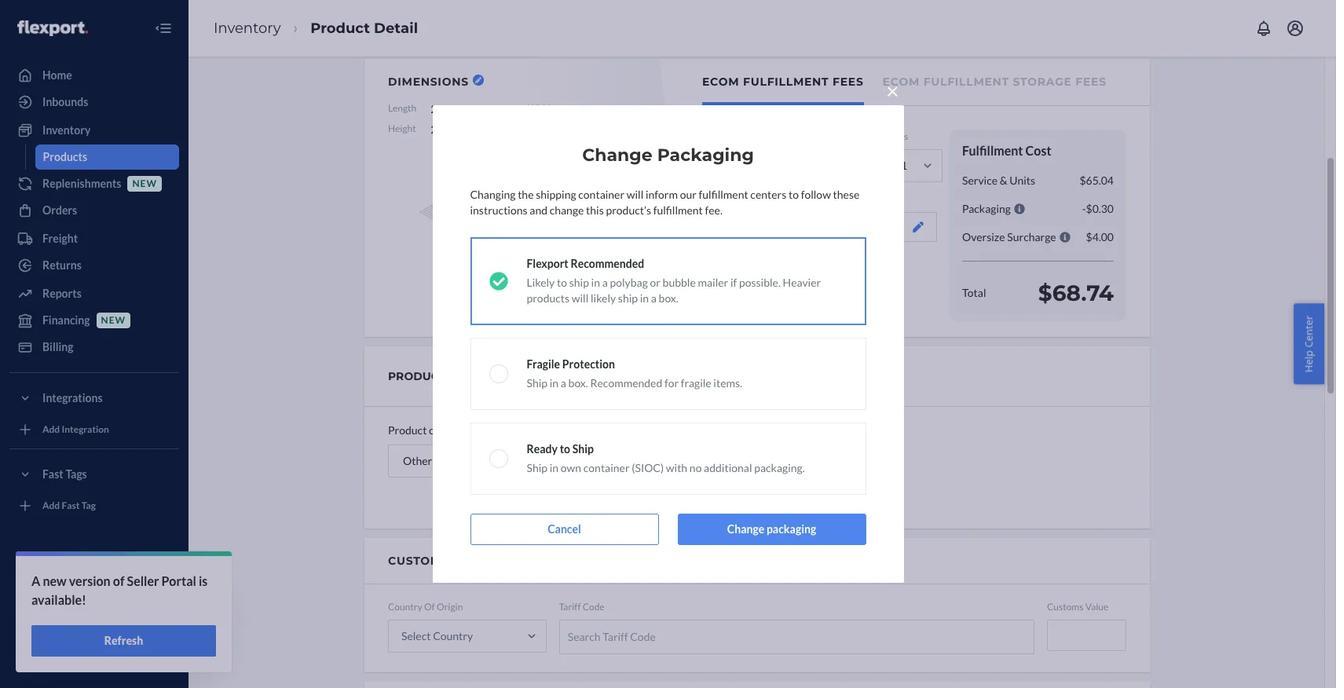 Task type: describe. For each thing, give the bounding box(es) containing it.
info circle image
[[1059, 231, 1070, 242]]

cancel
[[548, 522, 581, 536]]

change packaging button
[[678, 514, 866, 545]]

dimensions
[[388, 75, 469, 89]]

center inside button
[[1302, 316, 1316, 348]]

give
[[42, 650, 65, 663]]

items.
[[714, 376, 742, 390]]

financing
[[42, 313, 90, 327]]

flexport recommended likely to ship in a polybag or bubble mailer if possible. heavier products will likely ship in a box.
[[527, 257, 821, 305]]

mailer
[[698, 276, 728, 289]]

to inside flexport recommended likely to ship in a polybag or bubble mailer if possible. heavier products will likely ship in a box.
[[557, 276, 567, 289]]

heavier
[[783, 276, 821, 289]]

protection
[[562, 357, 615, 371]]

1 horizontal spatial a
[[602, 276, 608, 289]]

1 vertical spatial ship
[[618, 291, 638, 305]]

no
[[649, 456, 663, 469]]

detail
[[374, 19, 418, 37]]

ecom for ecom fulfillment fees
[[702, 75, 740, 89]]

0 vertical spatial fulfillment
[[699, 188, 748, 201]]

changing
[[470, 188, 516, 201]]

check circle image
[[489, 272, 508, 291]]

surcharge
[[1007, 230, 1056, 243]]

0 horizontal spatial units
[[886, 130, 908, 142]]

help center inside button
[[1302, 316, 1316, 373]]

ecom fulfillment fees tab
[[702, 59, 864, 105]]

add for add integration
[[42, 424, 60, 436]]

instructions
[[470, 203, 528, 217]]

container for will
[[578, 188, 625, 201]]

change
[[550, 203, 584, 217]]

settings link
[[9, 564, 179, 589]]

follow
[[801, 188, 831, 201]]

ecom fulfillment storage fees tab
[[883, 59, 1107, 102]]

own inside ready to ship ship in own container (sioc) with no additional packaging.
[[561, 461, 581, 474]]

billing link
[[9, 335, 179, 360]]

to for talk to support
[[65, 596, 75, 610]]

storage
[[1013, 75, 1072, 89]]

customs for customs value
[[1047, 601, 1084, 613]]

customs for customs information
[[388, 554, 449, 568]]

centers
[[750, 188, 787, 201]]

fast tags button
[[9, 462, 179, 487]]

support
[[77, 596, 117, 610]]

bubble
[[663, 276, 696, 289]]

for
[[665, 376, 679, 390]]

ready to ship ship in own container (sioc) with no additional packaging.
[[527, 442, 805, 474]]

likely
[[591, 291, 616, 305]]

value
[[1085, 601, 1109, 613]]

information
[[453, 554, 543, 568]]

fast tags
[[42, 467, 87, 481]]

pencil alt image
[[475, 77, 481, 83]]

help center button
[[1294, 304, 1324, 384]]

product detail link
[[310, 19, 418, 37]]

of
[[113, 573, 125, 588]]

packaging right our
[[702, 193, 744, 205]]

returns
[[42, 258, 82, 272]]

orders
[[42, 203, 77, 217]]

in down polybag on the left of page
[[640, 291, 649, 305]]

recommended inside flexport recommended likely to ship in a polybag or bubble mailer if possible. heavier products will likely ship in a box.
[[571, 257, 644, 270]]

give feedback
[[42, 650, 114, 663]]

$68.74
[[1038, 280, 1114, 306]]

customs value
[[1047, 601, 1109, 613]]

20 " height
[[388, 102, 589, 134]]

polybag
[[610, 276, 648, 289]]

feedback
[[67, 650, 114, 663]]

ship in own container (sioc) with no additional packaging.
[[702, 249, 895, 274]]

20 for 20
[[431, 123, 443, 136]]

chevron down image
[[829, 500, 839, 511]]

products
[[527, 291, 570, 305]]

products
[[43, 150, 87, 163]]

total
[[962, 286, 986, 299]]

in up likely at the left of page
[[591, 276, 600, 289]]

ecom fulfillment storage fees
[[883, 75, 1107, 89]]

contains battery
[[616, 423, 697, 437]]

1 vertical spatial units
[[1010, 173, 1035, 187]]

1 vertical spatial help
[[42, 623, 66, 636]]

tags
[[66, 467, 87, 481]]

refresh button
[[31, 625, 216, 657]]

talk to support button
[[9, 591, 179, 616]]

with inside ready to ship ship in own container (sioc) with no additional packaging.
[[666, 461, 687, 474]]

a
[[31, 573, 40, 588]]

0 vertical spatial tariff
[[559, 601, 581, 613]]

to for ready to ship
[[748, 220, 758, 234]]

20 for 20 "
[[431, 102, 443, 115]]

new for replenishments
[[132, 178, 157, 190]]

close navigation image
[[154, 19, 173, 38]]

category
[[429, 423, 471, 437]]

ready to ship
[[716, 220, 781, 234]]

fragile protection ship in a box. recommended for fragile items.
[[527, 357, 742, 390]]

home link
[[9, 63, 179, 88]]

orders link
[[9, 198, 179, 223]]

×
[[886, 77, 899, 104]]

$4.00
[[1086, 230, 1114, 243]]

info circle image
[[1014, 203, 1025, 214]]

1 vertical spatial fulfillment
[[653, 203, 703, 217]]

change for change packaging
[[727, 522, 764, 536]]

× document
[[432, 74, 904, 583]]

with inside "ship in own container (sioc) with no additional packaging."
[[822, 249, 840, 261]]

version
[[69, 573, 111, 588]]

origin
[[437, 601, 463, 613]]

changing the shipping container will inform our fulfillment centers to follow these instructions and change this product's fulfillment fee.
[[470, 188, 860, 217]]

add fast tag link
[[9, 493, 179, 518]]

inventory link inside breadcrumbs navigation
[[214, 19, 281, 37]]

or
[[650, 276, 661, 289]]

ready for ready to ship ship in own container (sioc) with no additional packaging.
[[527, 442, 558, 456]]

inform
[[646, 188, 678, 201]]

contains
[[616, 423, 659, 437]]

product
[[388, 369, 446, 383]]

no inside ready to ship ship in own container (sioc) with no additional packaging.
[[690, 461, 702, 474]]

1 vertical spatial inventory
[[42, 123, 91, 137]]

inbounds link
[[9, 90, 179, 115]]

fulfillment cost
[[962, 143, 1052, 158]]

packaging inside × document
[[657, 145, 754, 166]]

search tariff code
[[568, 630, 656, 644]]

returns link
[[9, 253, 179, 278]]

ship inside "ship in own container (sioc) with no additional packaging."
[[702, 249, 720, 261]]

integrations button
[[9, 386, 179, 411]]

shipping
[[536, 188, 576, 201]]

breadcrumbs navigation
[[201, 5, 431, 51]]

ship for ready to ship ship in own container (sioc) with no additional packaging.
[[572, 442, 594, 456]]

change packaging
[[727, 522, 816, 536]]



Task type: vqa. For each thing, say whether or not it's contained in the screenshot.
ADDITIONAL
yes



Task type: locate. For each thing, give the bounding box(es) containing it.
a down protection
[[561, 376, 566, 390]]

help
[[1302, 350, 1316, 373], [42, 623, 66, 636]]

2 ecom from the left
[[883, 75, 920, 89]]

1 vertical spatial inventory link
[[9, 118, 179, 143]]

1 horizontal spatial fees
[[1076, 75, 1107, 89]]

0 horizontal spatial no
[[690, 461, 702, 474]]

0 horizontal spatial inventory link
[[9, 118, 179, 143]]

fast inside dropdown button
[[42, 467, 63, 481]]

recommended down protection
[[590, 376, 662, 390]]

ready to ship button
[[702, 212, 937, 242]]

0 vertical spatial inventory
[[214, 19, 281, 37]]

inbounds
[[42, 95, 88, 108]]

ecom for ecom fulfillment storage fees
[[883, 75, 920, 89]]

code up search
[[583, 601, 605, 613]]

0 vertical spatial fast
[[42, 467, 63, 481]]

0 vertical spatial additional
[[854, 249, 895, 261]]

product detail
[[310, 19, 418, 37]]

0 horizontal spatial code
[[583, 601, 605, 613]]

these
[[833, 188, 860, 201]]

change for change packaging
[[582, 145, 652, 166]]

additional inside ready to ship ship in own container (sioc) with no additional packaging.
[[704, 461, 752, 474]]

box.
[[659, 291, 679, 305], [568, 376, 588, 390]]

to inside ready to ship button
[[748, 220, 758, 234]]

no right no
[[690, 461, 702, 474]]

0 horizontal spatial customs
[[388, 554, 449, 568]]

" for 20 " height
[[585, 102, 589, 115]]

packaging
[[767, 522, 816, 536]]

1 vertical spatial a
[[651, 291, 657, 305]]

in
[[722, 249, 730, 261], [591, 276, 600, 289], [640, 291, 649, 305], [550, 376, 559, 390], [550, 461, 559, 474]]

new right a
[[43, 573, 67, 588]]

fulfillment inside ecom fulfillment storage fees tab
[[923, 75, 1009, 89]]

fees inside tab
[[1076, 75, 1107, 89]]

talk
[[42, 596, 62, 610]]

fulfillment for fees
[[743, 75, 829, 89]]

own
[[731, 249, 749, 261], [561, 461, 581, 474]]

will left likely at the left of page
[[572, 291, 589, 305]]

product inside breadcrumbs navigation
[[310, 19, 370, 37]]

0 vertical spatial customs
[[388, 554, 449, 568]]

1 vertical spatial center
[[68, 623, 102, 636]]

oversize surcharge
[[962, 230, 1056, 243]]

tariff code
[[559, 601, 605, 613]]

fast left tags in the bottom of the page
[[42, 467, 63, 481]]

box. down protection
[[568, 376, 588, 390]]

0 horizontal spatial ship
[[569, 276, 589, 289]]

0 vertical spatial center
[[1302, 316, 1316, 348]]

2 " from the left
[[585, 102, 589, 115]]

tab list
[[665, 59, 1150, 106]]

0 horizontal spatial change
[[582, 145, 652, 166]]

1 vertical spatial ready
[[527, 442, 558, 456]]

" for 20 "
[[443, 102, 448, 115]]

20 down dimensions
[[431, 102, 443, 115]]

container up "possible." at the top
[[751, 249, 790, 261]]

product category
[[388, 369, 512, 383]]

country
[[388, 601, 422, 613]]

1 horizontal spatial box.
[[659, 291, 679, 305]]

cost
[[1026, 143, 1052, 158]]

will inside flexport recommended likely to ship in a polybag or bubble mailer if possible. heavier products will likely ship in a box.
[[572, 291, 589, 305]]

container inside 'changing the shipping container will inform our fulfillment centers to follow these instructions and change this product's fulfillment fee.'
[[578, 188, 625, 201]]

oversize
[[962, 230, 1005, 243]]

1 vertical spatial tariff
[[603, 630, 628, 644]]

1 horizontal spatial new
[[101, 315, 126, 326]]

" down dimensions
[[443, 102, 448, 115]]

0 horizontal spatial help center
[[42, 623, 102, 636]]

0 vertical spatial new
[[132, 178, 157, 190]]

1 vertical spatial additional
[[704, 461, 752, 474]]

add down fast tags
[[42, 500, 60, 512]]

packaging. up change packaging
[[754, 461, 805, 474]]

(sioc) inside ready to ship ship in own container (sioc) with no additional packaging.
[[632, 461, 664, 474]]

20
[[431, 102, 443, 115], [572, 102, 585, 115], [431, 123, 443, 136]]

fees
[[833, 75, 864, 89], [1076, 75, 1107, 89]]

fulfillment for storage
[[923, 75, 1009, 89]]

no inside "ship in own container (sioc) with no additional packaging."
[[842, 249, 852, 261]]

fulfillment inside ecom fulfillment fees tab
[[743, 75, 829, 89]]

fragile
[[527, 357, 560, 371]]

1 ecom from the left
[[702, 75, 740, 89]]

units right &
[[1010, 173, 1035, 187]]

tariff right search
[[603, 630, 628, 644]]

fees left "×" button
[[833, 75, 864, 89]]

own up cancel
[[561, 461, 581, 474]]

in inside fragile protection ship in a box. recommended for fragile items.
[[550, 376, 559, 390]]

add left integration
[[42, 424, 60, 436]]

new inside a new version of seller portal is available!
[[43, 573, 67, 588]]

fast left tag
[[62, 500, 80, 512]]

ecom inside tab
[[883, 75, 920, 89]]

0 vertical spatial own
[[731, 249, 749, 261]]

a new version of seller portal is available!
[[31, 573, 208, 607]]

1 vertical spatial customs
[[1047, 601, 1084, 613]]

1 horizontal spatial customs
[[1047, 601, 1084, 613]]

ready
[[716, 220, 746, 234], [527, 442, 558, 456]]

2 vertical spatial a
[[561, 376, 566, 390]]

0 horizontal spatial center
[[68, 623, 102, 636]]

0 horizontal spatial tariff
[[559, 601, 581, 613]]

add for add fast tag
[[42, 500, 60, 512]]

freight link
[[9, 226, 179, 251]]

" right width
[[585, 102, 589, 115]]

add integration link
[[9, 417, 179, 442]]

ready for ready to ship
[[716, 220, 746, 234]]

fulfillment down our
[[653, 203, 703, 217]]

add fast tag
[[42, 500, 96, 512]]

product's
[[606, 203, 651, 217]]

1 vertical spatial will
[[572, 291, 589, 305]]

0 horizontal spatial fees
[[833, 75, 864, 89]]

0 vertical spatial no
[[842, 249, 852, 261]]

packaging. inside "ship in own container (sioc) with no additional packaging."
[[702, 263, 746, 274]]

0 vertical spatial code
[[583, 601, 605, 613]]

1 horizontal spatial tariff
[[603, 630, 628, 644]]

None text field
[[1047, 620, 1126, 651]]

to for ready to ship ship in own container (sioc) with no additional packaging.
[[560, 442, 570, 456]]

ship down polybag on the left of page
[[618, 291, 638, 305]]

box. inside fragile protection ship in a box. recommended for fragile items.
[[568, 376, 588, 390]]

ship inside ready to ship button
[[760, 220, 781, 234]]

add inside add fast tag link
[[42, 500, 60, 512]]

ship up products
[[569, 276, 589, 289]]

1 horizontal spatial ship
[[618, 291, 638, 305]]

20 inside the 20 " height
[[572, 102, 585, 115]]

-
[[1082, 202, 1086, 215]]

to inside ready to ship ship in own container (sioc) with no additional packaging.
[[560, 442, 570, 456]]

(sioc) down contains battery
[[632, 461, 664, 474]]

change up product's at top
[[582, 145, 652, 166]]

2 vertical spatial container
[[583, 461, 630, 474]]

2 horizontal spatial a
[[651, 291, 657, 305]]

0 vertical spatial box.
[[659, 291, 679, 305]]

box. inside flexport recommended likely to ship in a polybag or bubble mailer if possible. heavier products will likely ship in a box.
[[659, 291, 679, 305]]

1 vertical spatial no
[[690, 461, 702, 474]]

will inside 'changing the shipping container will inform our fulfillment centers to follow these instructions and change this product's fulfillment fee.'
[[627, 188, 644, 201]]

with
[[822, 249, 840, 261], [666, 461, 687, 474]]

2 fees from the left
[[1076, 75, 1107, 89]]

new for financing
[[101, 315, 126, 326]]

packaging. up if
[[702, 263, 746, 274]]

20 "
[[431, 102, 448, 115]]

settings
[[42, 569, 82, 583]]

1 vertical spatial add
[[42, 500, 60, 512]]

reports link
[[9, 281, 179, 306]]

integrations
[[42, 391, 103, 405]]

packaging
[[657, 145, 754, 166], [702, 193, 744, 205], [962, 202, 1011, 215]]

additional right no
[[704, 461, 752, 474]]

0 horizontal spatial ecom
[[702, 75, 740, 89]]

container up this
[[578, 188, 625, 201]]

0 horizontal spatial help
[[42, 623, 66, 636]]

packaging up our
[[657, 145, 754, 166]]

change inside button
[[727, 522, 764, 536]]

ready inside ready to ship ship in own container (sioc) with no additional packaging.
[[527, 442, 558, 456]]

1 vertical spatial code
[[630, 630, 656, 644]]

0 horizontal spatial a
[[561, 376, 566, 390]]

no down ready to ship button
[[842, 249, 852, 261]]

container inside ready to ship ship in own container (sioc) with no additional packaging.
[[583, 461, 630, 474]]

a down or
[[651, 291, 657, 305]]

20 right width
[[572, 102, 585, 115]]

1 vertical spatial container
[[751, 249, 790, 261]]

help inside button
[[1302, 350, 1316, 373]]

1 vertical spatial change
[[727, 522, 764, 536]]

container down contains
[[583, 461, 630, 474]]

1 horizontal spatial code
[[630, 630, 656, 644]]

product left detail
[[310, 19, 370, 37]]

recommended
[[571, 257, 644, 270], [590, 376, 662, 390]]

a inside fragile protection ship in a box. recommended for fragile items.
[[561, 376, 566, 390]]

1 vertical spatial with
[[666, 461, 687, 474]]

customs left value
[[1047, 601, 1084, 613]]

fees inside tab
[[833, 75, 864, 89]]

new down reports link
[[101, 315, 126, 326]]

ship for ready to ship
[[760, 220, 781, 234]]

fees right storage
[[1076, 75, 1107, 89]]

center
[[1302, 316, 1316, 348], [68, 623, 102, 636]]

ship inside fragile protection ship in a box. recommended for fragile items.
[[527, 376, 548, 390]]

additional
[[854, 249, 895, 261], [704, 461, 752, 474]]

code right search
[[630, 630, 656, 644]]

1 vertical spatial recommended
[[590, 376, 662, 390]]

packaging. inside ready to ship ship in own container (sioc) with no additional packaging.
[[754, 461, 805, 474]]

height
[[388, 123, 416, 134]]

our
[[680, 188, 697, 201]]

1 vertical spatial (sioc)
[[632, 461, 664, 474]]

country of origin
[[388, 601, 463, 613]]

tab list containing ecom fulfillment fees
[[665, 59, 1150, 106]]

-$0.30
[[1082, 202, 1114, 215]]

if
[[730, 276, 737, 289]]

product for product category
[[388, 423, 427, 437]]

0 vertical spatial help
[[1302, 350, 1316, 373]]

0 vertical spatial ready
[[716, 220, 746, 234]]

1 vertical spatial packaging.
[[754, 461, 805, 474]]

seller
[[127, 573, 159, 588]]

1 horizontal spatial additional
[[854, 249, 895, 261]]

fulfillment up fee.
[[699, 188, 748, 201]]

code
[[583, 601, 605, 613], [630, 630, 656, 644]]

tariff up search
[[559, 601, 581, 613]]

in inside ready to ship ship in own container (sioc) with no additional packaging.
[[550, 461, 559, 474]]

container inside "ship in own container (sioc) with no additional packaging."
[[751, 249, 790, 261]]

flexport logo image
[[17, 20, 88, 36]]

with right no
[[666, 461, 687, 474]]

billing
[[42, 340, 73, 353]]

0 vertical spatial add
[[42, 424, 60, 436]]

category
[[449, 369, 512, 383]]

of
[[424, 601, 435, 613]]

1 vertical spatial fast
[[62, 500, 80, 512]]

likely
[[527, 276, 555, 289]]

customs information
[[388, 554, 543, 568]]

$0.30
[[1086, 202, 1114, 215]]

ecom inside tab
[[702, 75, 740, 89]]

0 horizontal spatial product
[[310, 19, 370, 37]]

in up cancel
[[550, 461, 559, 474]]

20 down 20 "
[[431, 123, 443, 136]]

0 horizontal spatial "
[[443, 102, 448, 115]]

2 add from the top
[[42, 500, 60, 512]]

20 for 20 " height
[[572, 102, 585, 115]]

packaging.
[[702, 263, 746, 274], [754, 461, 805, 474]]

in down fragile
[[550, 376, 559, 390]]

product left category
[[388, 423, 427, 437]]

to inside 'changing the shipping container will inform our fulfillment centers to follow these instructions and change this product's fulfillment fee.'
[[789, 188, 799, 201]]

0 horizontal spatial additional
[[704, 461, 752, 474]]

1 horizontal spatial (sioc)
[[792, 249, 820, 261]]

the
[[518, 188, 534, 201]]

1 add from the top
[[42, 424, 60, 436]]

1 horizontal spatial with
[[822, 249, 840, 261]]

freight
[[42, 232, 78, 245]]

additional inside "ship in own container (sioc) with no additional packaging."
[[854, 249, 895, 261]]

0 horizontal spatial will
[[572, 291, 589, 305]]

0 vertical spatial product
[[310, 19, 370, 37]]

with down ready to ship button
[[822, 249, 840, 261]]

width
[[528, 102, 554, 114]]

0 horizontal spatial ready
[[527, 442, 558, 456]]

tariff
[[559, 601, 581, 613], [603, 630, 628, 644]]

help center link
[[9, 617, 179, 643]]

recommended up polybag on the left of page
[[571, 257, 644, 270]]

packaging up the "oversize"
[[962, 202, 1011, 215]]

ship for fragile protection ship in a box. recommended for fragile items.
[[527, 376, 548, 390]]

0 vertical spatial recommended
[[571, 257, 644, 270]]

own inside "ship in own container (sioc) with no additional packaging."
[[731, 249, 749, 261]]

0 horizontal spatial (sioc)
[[632, 461, 664, 474]]

change packaging
[[582, 145, 754, 166]]

1 fees from the left
[[833, 75, 864, 89]]

inventory link
[[214, 19, 281, 37], [9, 118, 179, 143]]

customs up country of origin
[[388, 554, 449, 568]]

1 horizontal spatial inventory
[[214, 19, 281, 37]]

1 horizontal spatial ready
[[716, 220, 746, 234]]

available!
[[31, 592, 86, 607]]

1 vertical spatial product
[[388, 423, 427, 437]]

(sioc) up heavier
[[792, 249, 820, 261]]

ecom
[[702, 75, 740, 89], [883, 75, 920, 89]]

1 vertical spatial box.
[[568, 376, 588, 390]]

add inside add integration link
[[42, 424, 60, 436]]

2 vertical spatial new
[[43, 573, 67, 588]]

portal
[[161, 573, 196, 588]]

pen image
[[913, 222, 924, 233]]

0 vertical spatial change
[[582, 145, 652, 166]]

" inside the 20 " height
[[585, 102, 589, 115]]

0 vertical spatial will
[[627, 188, 644, 201]]

search
[[568, 630, 601, 644]]

units down ×
[[886, 130, 908, 142]]

length
[[388, 102, 416, 114]]

1 " from the left
[[443, 102, 448, 115]]

in up mailer
[[722, 249, 730, 261]]

2 horizontal spatial new
[[132, 178, 157, 190]]

container for (sioc)
[[751, 249, 790, 261]]

0 vertical spatial ship
[[569, 276, 589, 289]]

$65.04
[[1080, 173, 1114, 187]]

ready inside button
[[716, 220, 746, 234]]

will up product's at top
[[627, 188, 644, 201]]

1 vertical spatial help center
[[42, 623, 102, 636]]

0 vertical spatial units
[[886, 130, 908, 142]]

1 vertical spatial new
[[101, 315, 126, 326]]

1 vertical spatial own
[[561, 461, 581, 474]]

1 horizontal spatial product
[[388, 423, 427, 437]]

to inside talk to support button
[[65, 596, 75, 610]]

new down "products" link
[[132, 178, 157, 190]]

ecom fulfillment fees
[[702, 75, 864, 89]]

0 horizontal spatial inventory
[[42, 123, 91, 137]]

help center
[[1302, 316, 1316, 373], [42, 623, 102, 636]]

possible.
[[739, 276, 781, 289]]

0 vertical spatial a
[[602, 276, 608, 289]]

0 vertical spatial (sioc)
[[792, 249, 820, 261]]

1 horizontal spatial inventory link
[[214, 19, 281, 37]]

(sioc) inside "ship in own container (sioc) with no additional packaging."
[[792, 249, 820, 261]]

1 horizontal spatial packaging.
[[754, 461, 805, 474]]

&
[[1000, 173, 1007, 187]]

recommended inside fragile protection ship in a box. recommended for fragile items.
[[590, 376, 662, 390]]

0 vertical spatial help center
[[1302, 316, 1316, 373]]

1 horizontal spatial no
[[842, 249, 852, 261]]

"
[[443, 102, 448, 115], [585, 102, 589, 115]]

talk to support
[[42, 596, 117, 610]]

0 horizontal spatial packaging.
[[702, 263, 746, 274]]

1 horizontal spatial ecom
[[883, 75, 920, 89]]

box. down bubble
[[659, 291, 679, 305]]

product for product detail
[[310, 19, 370, 37]]

inventory inside breadcrumbs navigation
[[214, 19, 281, 37]]

products link
[[35, 145, 179, 170]]

in inside "ship in own container (sioc) with no additional packaging."
[[722, 249, 730, 261]]

0 vertical spatial container
[[578, 188, 625, 201]]

units
[[886, 130, 908, 142], [1010, 173, 1035, 187]]

replenishments
[[42, 177, 121, 190]]

and
[[530, 203, 547, 217]]

additional down ready to ship button
[[854, 249, 895, 261]]

1 horizontal spatial own
[[731, 249, 749, 261]]

1 horizontal spatial change
[[727, 522, 764, 536]]

own up if
[[731, 249, 749, 261]]

product
[[310, 19, 370, 37], [388, 423, 427, 437]]

0 horizontal spatial new
[[43, 573, 67, 588]]

0 horizontal spatial with
[[666, 461, 687, 474]]

flexport
[[527, 257, 569, 270]]

a up likely at the left of page
[[602, 276, 608, 289]]

change left packaging
[[727, 522, 764, 536]]

1 horizontal spatial help center
[[1302, 316, 1316, 373]]



